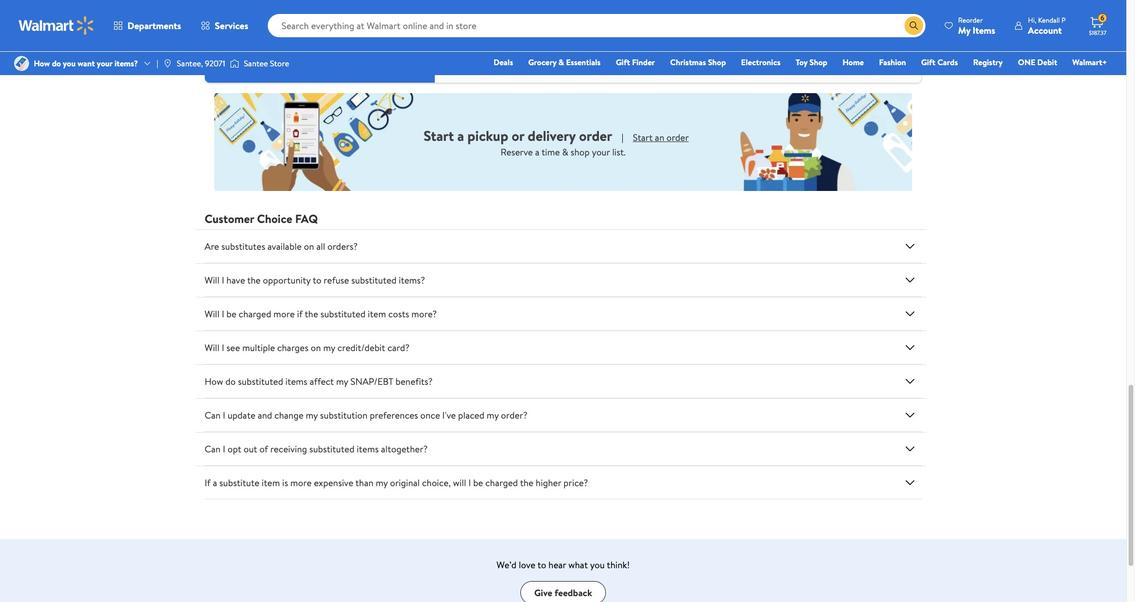 Task type: vqa. For each thing, say whether or not it's contained in the screenshot.
right to
yes



Task type: describe. For each thing, give the bounding box(es) containing it.
gift for gift finder
[[616, 56, 630, 68]]

how for how do substituted items affect my snap/ebt benefits?
[[205, 375, 223, 388]]

1 horizontal spatial to
[[538, 558, 546, 571]]

affect
[[310, 375, 334, 388]]

substitution
[[320, 409, 368, 422]]

substitutes
[[221, 240, 265, 253]]

i for be
[[222, 307, 224, 320]]

departments button
[[104, 12, 191, 40]]

0 vertical spatial to
[[313, 274, 322, 286]]

see
[[227, 341, 240, 354]]

choice,
[[422, 476, 451, 489]]

will
[[453, 476, 466, 489]]

charges
[[277, 341, 309, 354]]

0 horizontal spatial the
[[247, 274, 261, 286]]

0 vertical spatial charged
[[239, 307, 271, 320]]

$187.37
[[1090, 29, 1107, 37]]

will i see multiple charges on my credit/debit card?
[[205, 341, 410, 354]]

1 vertical spatial the
[[305, 307, 318, 320]]

altogether?
[[381, 443, 428, 455]]

can i opt out of receiving substituted items altogether? image
[[903, 442, 917, 456]]

can for can i update and change my substitution preferences once i've placed my order?
[[205, 409, 221, 422]]

store
[[270, 58, 289, 69]]

what
[[569, 558, 588, 571]]

walmart+ link
[[1068, 56, 1113, 69]]

start an order
[[633, 131, 689, 144]]

my
[[959, 24, 971, 36]]

costs
[[388, 307, 409, 320]]

we'd love to hear what you think!
[[497, 558, 630, 571]]

0 horizontal spatial your
[[97, 58, 113, 69]]

6 $187.37
[[1090, 13, 1107, 37]]

do for substituted
[[225, 375, 236, 388]]

one
[[1018, 56, 1036, 68]]

6
[[1101, 13, 1105, 23]]

can i update and change my substitution preferences once i've placed my order?
[[205, 409, 528, 422]]

cards
[[938, 56, 958, 68]]

0 vertical spatial be
[[227, 307, 237, 320]]

how do substituted items affect my snap/ebt benefits? image
[[903, 374, 917, 388]]

customer
[[205, 211, 254, 226]]

1 horizontal spatial you
[[590, 558, 605, 571]]

are
[[205, 240, 219, 253]]

if
[[205, 476, 211, 489]]

1 vertical spatial more
[[290, 476, 312, 489]]

92071
[[205, 58, 225, 69]]

if
[[297, 307, 303, 320]]

an
[[655, 131, 665, 144]]

0 horizontal spatial |
[[157, 58, 158, 69]]

pickup
[[468, 126, 509, 146]]

substitute
[[219, 476, 260, 489]]

my right the than
[[376, 476, 388, 489]]

santee, 92071
[[177, 58, 225, 69]]

will for will i see multiple charges on my credit/debit card?
[[205, 341, 220, 354]]

a for time
[[535, 146, 540, 158]]

debit
[[1038, 56, 1058, 68]]

substituted down the 'multiple'
[[238, 375, 283, 388]]

list.
[[612, 146, 626, 158]]

home
[[843, 56, 864, 68]]

if a substitute item is more expensive than my original choice, will i be charged the higher price?
[[205, 476, 588, 489]]

will for will i have the opportunity to refuse substituted items?
[[205, 274, 220, 286]]

delivery
[[528, 126, 576, 146]]

essentials
[[566, 56, 601, 68]]

 image for santee, 92071
[[163, 59, 172, 68]]

start for start a pickup or delivery order
[[424, 126, 454, 146]]

0 vertical spatial more
[[274, 307, 295, 320]]

snap/ebt
[[351, 375, 393, 388]]

registry link
[[968, 56, 1008, 69]]

have
[[227, 274, 245, 286]]

substituted right refuse
[[351, 274, 397, 286]]

fashion
[[879, 56, 906, 68]]

original
[[390, 476, 420, 489]]

0 horizontal spatial item
[[262, 476, 280, 489]]

how for how do you want your items?
[[34, 58, 50, 69]]

update
[[228, 409, 256, 422]]

i for update
[[223, 409, 225, 422]]

1 vertical spatial &
[[562, 146, 569, 158]]

will i see multiple charges on my credit/debit card? image
[[903, 341, 917, 355]]

christmas shop
[[670, 56, 726, 68]]

change
[[275, 409, 304, 422]]

give feedback button
[[520, 581, 606, 602]]

can i update and change my substitution preferences once i've placed my order? image
[[903, 408, 917, 422]]

give
[[534, 586, 553, 599]]

i for have
[[222, 274, 224, 286]]

opportunity
[[263, 274, 311, 286]]

more?
[[412, 307, 437, 320]]

grocery
[[528, 56, 557, 68]]

1 horizontal spatial items?
[[399, 274, 425, 286]]

want
[[78, 58, 95, 69]]

a for substitute
[[213, 476, 217, 489]]

gift for gift cards
[[922, 56, 936, 68]]

or
[[512, 126, 525, 146]]

santee,
[[177, 58, 203, 69]]

are substitutes available on all orders? image
[[903, 239, 917, 253]]

think!
[[607, 558, 630, 571]]

fashion link
[[874, 56, 912, 69]]

can i opt out of receiving substituted items altogether?
[[205, 443, 428, 455]]

my right "placed"
[[487, 409, 499, 422]]

1 vertical spatial on
[[311, 341, 321, 354]]

deals link
[[489, 56, 519, 69]]

0 horizontal spatial order
[[579, 126, 613, 146]]

orders?
[[328, 240, 358, 253]]

start a pickup or delivery order
[[424, 126, 613, 146]]

christmas shop link
[[665, 56, 731, 69]]

give feedback
[[534, 586, 592, 599]]

my right change
[[306, 409, 318, 422]]

feedback
[[555, 586, 592, 599]]

reorder my items
[[959, 15, 996, 36]]



Task type: locate. For each thing, give the bounding box(es) containing it.
0 vertical spatial |
[[157, 58, 158, 69]]

choice
[[257, 211, 292, 226]]

1 shop from the left
[[708, 56, 726, 68]]

|
[[157, 58, 158, 69], [622, 131, 624, 144]]

i've
[[442, 409, 456, 422]]

1 horizontal spatial |
[[622, 131, 624, 144]]

substituted up "expensive"
[[309, 443, 355, 455]]

0 horizontal spatial shop
[[708, 56, 726, 68]]

1 horizontal spatial  image
[[163, 59, 172, 68]]

santee store
[[244, 58, 289, 69]]

search icon image
[[910, 21, 919, 30]]

once
[[421, 409, 440, 422]]

toy shop
[[796, 56, 828, 68]]

item
[[368, 307, 386, 320], [262, 476, 280, 489]]

shop right toy
[[810, 56, 828, 68]]

0 horizontal spatial start
[[424, 126, 454, 146]]

christmas
[[670, 56, 706, 68]]

items down "can i update and change my substitution preferences once i've placed my order?" on the left bottom of the page
[[357, 443, 379, 455]]

0 vertical spatial your
[[97, 58, 113, 69]]

services
[[215, 19, 248, 32]]

0 horizontal spatial  image
[[14, 56, 29, 71]]

1 horizontal spatial a
[[458, 126, 464, 146]]

of
[[260, 443, 268, 455]]

finder
[[632, 56, 655, 68]]

i
[[222, 274, 224, 286], [222, 307, 224, 320], [222, 341, 224, 354], [223, 409, 225, 422], [223, 443, 225, 455], [469, 476, 471, 489]]

registry
[[973, 56, 1003, 68]]

0 horizontal spatial do
[[52, 58, 61, 69]]

benefits?
[[396, 375, 433, 388]]

services button
[[191, 12, 258, 40]]

refuse
[[324, 274, 349, 286]]

can
[[205, 409, 221, 422], [205, 443, 221, 455]]

2 vertical spatial the
[[520, 476, 534, 489]]

0 vertical spatial the
[[247, 274, 261, 286]]

items? up "more?"
[[399, 274, 425, 286]]

2 horizontal spatial a
[[535, 146, 540, 158]]

0 vertical spatial items
[[285, 375, 308, 388]]

gift finder link
[[611, 56, 661, 69]]

the left higher
[[520, 476, 534, 489]]

2 vertical spatial will
[[205, 341, 220, 354]]

the right if
[[305, 307, 318, 320]]

can left opt
[[205, 443, 221, 455]]

0 horizontal spatial items?
[[115, 58, 138, 69]]

1 horizontal spatial be
[[473, 476, 483, 489]]

1 vertical spatial charged
[[486, 476, 518, 489]]

1 can from the top
[[205, 409, 221, 422]]

will i be charged more if the substituted item costs more? image
[[903, 307, 917, 321]]

my right affect
[[336, 375, 348, 388]]

1 horizontal spatial order
[[667, 131, 689, 144]]

out
[[244, 443, 257, 455]]

1 vertical spatial item
[[262, 476, 280, 489]]

1 vertical spatial you
[[590, 558, 605, 571]]

one debit
[[1018, 56, 1058, 68]]

be up see
[[227, 307, 237, 320]]

more left if
[[274, 307, 295, 320]]

a left pickup
[[458, 126, 464, 146]]

0 vertical spatial you
[[63, 58, 76, 69]]

kendall
[[1039, 15, 1060, 25]]

1 horizontal spatial your
[[592, 146, 610, 158]]

0 vertical spatial items?
[[115, 58, 138, 69]]

1 horizontal spatial how
[[205, 375, 223, 388]]

can left update
[[205, 409, 221, 422]]

be right will
[[473, 476, 483, 489]]

walmart+
[[1073, 56, 1108, 68]]

start left pickup
[[424, 126, 454, 146]]

order right "delivery"
[[579, 126, 613, 146]]

will i be charged more if the substituted item costs more?
[[205, 307, 437, 320]]

reorder
[[959, 15, 983, 25]]

0 horizontal spatial be
[[227, 307, 237, 320]]

 image for how do you want your items?
[[14, 56, 29, 71]]

your
[[97, 58, 113, 69], [592, 146, 610, 158]]

 image left santee, at the left of page
[[163, 59, 172, 68]]

0 horizontal spatial items
[[285, 375, 308, 388]]

0 vertical spatial can
[[205, 409, 221, 422]]

0 horizontal spatial to
[[313, 274, 322, 286]]

placed
[[458, 409, 485, 422]]

my left credit/debit
[[323, 341, 335, 354]]

start inside start an order link
[[633, 131, 653, 144]]

you left want
[[63, 58, 76, 69]]

0 horizontal spatial gift
[[616, 56, 630, 68]]

| up list.
[[622, 131, 624, 144]]

i for opt
[[223, 443, 225, 455]]

1 vertical spatial can
[[205, 443, 221, 455]]

on left all
[[304, 240, 314, 253]]

opt
[[228, 443, 241, 455]]

the
[[247, 274, 261, 286], [305, 307, 318, 320], [520, 476, 534, 489]]

1 horizontal spatial item
[[368, 307, 386, 320]]

card?
[[388, 341, 410, 354]]

items left affect
[[285, 375, 308, 388]]

0 vertical spatial item
[[368, 307, 386, 320]]

time
[[542, 146, 560, 158]]

higher
[[536, 476, 562, 489]]

1 horizontal spatial start
[[633, 131, 653, 144]]

how
[[34, 58, 50, 69], [205, 375, 223, 388]]

start for start an order
[[633, 131, 653, 144]]

reserve a time & shop your list.
[[501, 146, 626, 158]]

0 vertical spatial how
[[34, 58, 50, 69]]

on right charges
[[311, 341, 321, 354]]

a left time
[[535, 146, 540, 158]]

do for you
[[52, 58, 61, 69]]

my
[[323, 341, 335, 354], [336, 375, 348, 388], [306, 409, 318, 422], [487, 409, 499, 422], [376, 476, 388, 489]]

| left santee, at the left of page
[[157, 58, 158, 69]]

shop for toy shop
[[810, 56, 828, 68]]

reserve a time & shop your list. image
[[214, 93, 913, 191]]

2 can from the top
[[205, 443, 221, 455]]

 image
[[230, 58, 239, 69]]

one debit link
[[1013, 56, 1063, 69]]

1 horizontal spatial the
[[305, 307, 318, 320]]

item left is
[[262, 476, 280, 489]]

0 vertical spatial will
[[205, 274, 220, 286]]

Walmart Site-Wide search field
[[268, 14, 926, 37]]

grocery & essentials link
[[523, 56, 606, 69]]

your left list.
[[592, 146, 610, 158]]

gift left finder
[[616, 56, 630, 68]]

substituted down refuse
[[321, 307, 366, 320]]

walmart image
[[19, 16, 94, 35]]

do
[[52, 58, 61, 69], [225, 375, 236, 388]]

2 shop from the left
[[810, 56, 828, 68]]

can for can i opt out of receiving substituted items altogether?
[[205, 443, 221, 455]]

account
[[1028, 24, 1062, 36]]

1 vertical spatial your
[[592, 146, 610, 158]]

 image down walmart image
[[14, 56, 29, 71]]

hear
[[549, 558, 566, 571]]

to left refuse
[[313, 274, 322, 286]]

p
[[1062, 15, 1066, 25]]

do down see
[[225, 375, 236, 388]]

be
[[227, 307, 237, 320], [473, 476, 483, 489]]

0 horizontal spatial how
[[34, 58, 50, 69]]

will i have the opportunity to refuse substituted items? image
[[903, 273, 917, 287]]

you
[[63, 58, 76, 69], [590, 558, 605, 571]]

1 gift from the left
[[616, 56, 630, 68]]

0 vertical spatial on
[[304, 240, 314, 253]]

credit/debit
[[338, 341, 385, 354]]

order right an
[[667, 131, 689, 144]]

i for see
[[222, 341, 224, 354]]

1 vertical spatial items?
[[399, 274, 425, 286]]

all
[[316, 240, 325, 253]]

 image
[[14, 56, 29, 71], [163, 59, 172, 68]]

will for will i be charged more if the substituted item costs more?
[[205, 307, 220, 320]]

you right the what
[[590, 558, 605, 571]]

shop for christmas shop
[[708, 56, 726, 68]]

how do you want your items?
[[34, 58, 138, 69]]

available
[[268, 240, 302, 253]]

3 will from the top
[[205, 341, 220, 354]]

shop right christmas
[[708, 56, 726, 68]]

1 vertical spatial be
[[473, 476, 483, 489]]

toy
[[796, 56, 808, 68]]

a for pickup
[[458, 126, 464, 146]]

1 vertical spatial to
[[538, 558, 546, 571]]

substituted
[[351, 274, 397, 286], [321, 307, 366, 320], [238, 375, 283, 388], [309, 443, 355, 455]]

gift finder
[[616, 56, 655, 68]]

start an order link
[[633, 131, 689, 145]]

multiple
[[242, 341, 275, 354]]

0 horizontal spatial a
[[213, 476, 217, 489]]

home link
[[838, 56, 870, 69]]

gift cards link
[[916, 56, 964, 69]]

more right is
[[290, 476, 312, 489]]

& right time
[[562, 146, 569, 158]]

departments
[[128, 19, 181, 32]]

will i have the opportunity to refuse substituted items?
[[205, 274, 425, 286]]

1 horizontal spatial gift
[[922, 56, 936, 68]]

hi,
[[1028, 15, 1037, 25]]

1 horizontal spatial charged
[[486, 476, 518, 489]]

expensive
[[314, 476, 354, 489]]

your right want
[[97, 58, 113, 69]]

2 will from the top
[[205, 307, 220, 320]]

love
[[519, 558, 536, 571]]

if a substitute item is more expensive than my original choice, will i be charged the higher price? image
[[903, 476, 917, 490]]

1 vertical spatial do
[[225, 375, 236, 388]]

gift left cards
[[922, 56, 936, 68]]

items? right want
[[115, 58, 138, 69]]

items?
[[115, 58, 138, 69], [399, 274, 425, 286]]

electronics
[[741, 56, 781, 68]]

deals
[[494, 56, 513, 68]]

0 horizontal spatial charged
[[239, 307, 271, 320]]

hi, kendall p account
[[1028, 15, 1066, 36]]

charged right will
[[486, 476, 518, 489]]

items
[[973, 24, 996, 36]]

to
[[313, 274, 322, 286], [538, 558, 546, 571]]

santee
[[244, 58, 268, 69]]

gift cards
[[922, 56, 958, 68]]

0 vertical spatial &
[[559, 56, 564, 68]]

1 horizontal spatial do
[[225, 375, 236, 388]]

a right if
[[213, 476, 217, 489]]

1 horizontal spatial shop
[[810, 56, 828, 68]]

how do substituted items affect my snap/ebt benefits?
[[205, 375, 433, 388]]

do left want
[[52, 58, 61, 69]]

1 horizontal spatial items
[[357, 443, 379, 455]]

1 vertical spatial items
[[357, 443, 379, 455]]

start left an
[[633, 131, 653, 144]]

item left costs
[[368, 307, 386, 320]]

1 vertical spatial how
[[205, 375, 223, 388]]

Search search field
[[268, 14, 926, 37]]

customer choice faq
[[205, 211, 318, 226]]

1 will from the top
[[205, 274, 220, 286]]

2 horizontal spatial the
[[520, 476, 534, 489]]

to right love
[[538, 558, 546, 571]]

0 horizontal spatial you
[[63, 58, 76, 69]]

2 gift from the left
[[922, 56, 936, 68]]

is
[[282, 476, 288, 489]]

the right have
[[247, 274, 261, 286]]

and
[[258, 409, 272, 422]]

more
[[274, 307, 295, 320], [290, 476, 312, 489]]

1 vertical spatial |
[[622, 131, 624, 144]]

than
[[356, 476, 374, 489]]

& right grocery
[[559, 56, 564, 68]]

shop
[[708, 56, 726, 68], [810, 56, 828, 68]]

charged up the 'multiple'
[[239, 307, 271, 320]]

1 vertical spatial will
[[205, 307, 220, 320]]

0 vertical spatial do
[[52, 58, 61, 69]]

order?
[[501, 409, 528, 422]]

shop
[[571, 146, 590, 158]]



